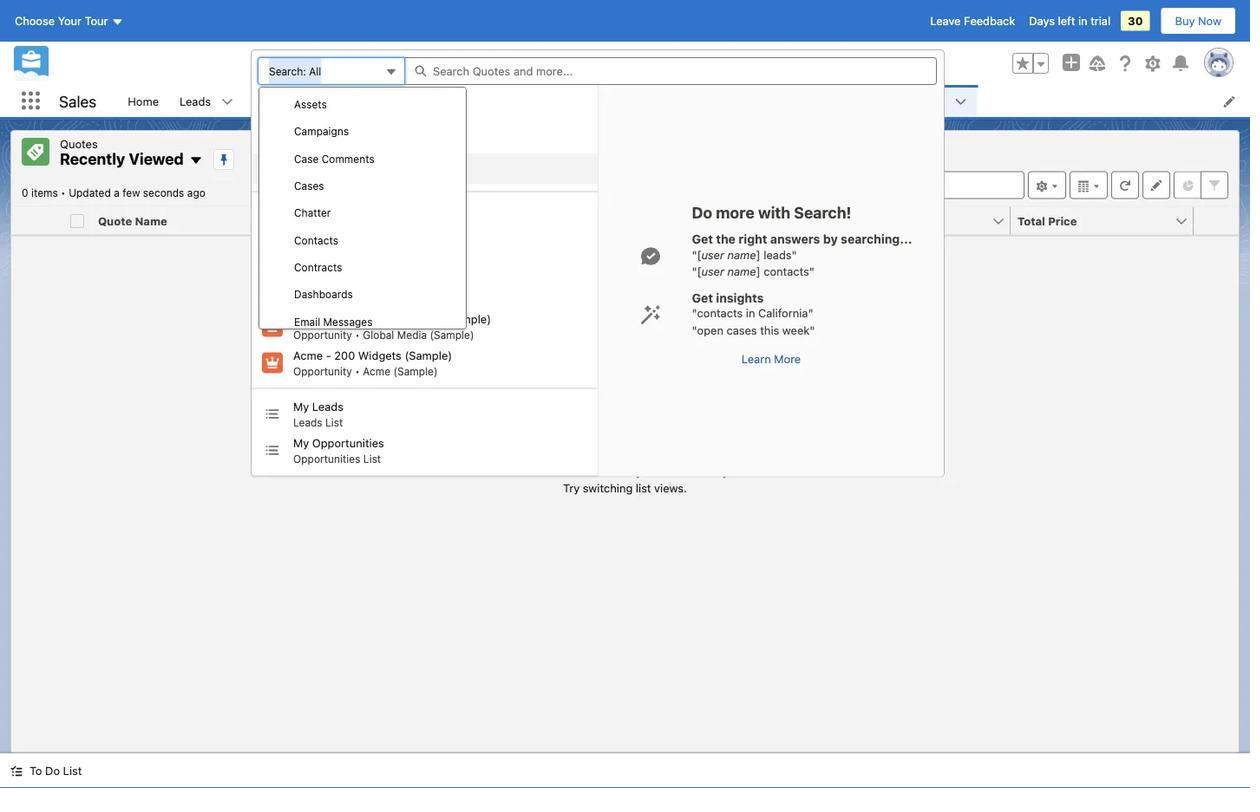 Task type: vqa. For each thing, say whether or not it's contained in the screenshot.
Reports "List Item"
no



Task type: locate. For each thing, give the bounding box(es) containing it.
- down pipeline
[[365, 312, 370, 325]]

calendar link
[[543, 85, 611, 117]]

0 vertical spatial by
[[411, 203, 424, 216]]

2 vertical spatial report
[[293, 293, 326, 305]]

assets
[[294, 98, 327, 110]]

1 vertical spatial exec
[[325, 276, 350, 289]]

updated
[[69, 187, 111, 199]]

source
[[427, 203, 464, 216]]

exec inside marketing exec leads by source report
[[349, 203, 374, 216]]

recently viewed
[[60, 150, 184, 168]]

0 horizontal spatial acme
[[293, 349, 323, 362]]

chatter
[[294, 207, 331, 219]]

0 vertical spatial "[
[[692, 248, 702, 261]]

global up acme - 200 widgets (sample) opportunity • acme (sample)
[[363, 329, 394, 341]]

1 vertical spatial opportunity
[[293, 329, 352, 341]]

1 horizontal spatial media
[[397, 329, 427, 341]]

do left more
[[692, 203, 713, 222]]

None search field
[[817, 171, 1025, 199]]

item number element
[[11, 207, 63, 236]]

1 horizontal spatial quotes
[[645, 465, 683, 478]]

"open
[[692, 324, 724, 337]]

1 vertical spatial my
[[293, 436, 309, 449]]

opportunity up contacts
[[286, 214, 354, 227]]

text default image inside quotes list item
[[955, 96, 967, 108]]

0 horizontal spatial in
[[746, 307, 756, 320]]

report down chatter
[[293, 220, 326, 232]]

0 horizontal spatial list
[[63, 765, 82, 778]]

1 horizontal spatial list
[[325, 417, 343, 429]]

0 vertical spatial do
[[692, 203, 713, 222]]

opportunities
[[438, 95, 510, 108], [312, 436, 384, 449], [293, 453, 361, 465]]

1 horizontal spatial by
[[824, 232, 838, 246]]

accounts
[[254, 95, 303, 108]]

1 vertical spatial sales
[[293, 239, 322, 252]]

0 vertical spatial opportunities
[[438, 95, 510, 108]]

subtotal
[[835, 214, 883, 227]]

0 horizontal spatial 200
[[334, 349, 355, 362]]

0 horizontal spatial -
[[326, 349, 331, 362]]

choose your tour
[[15, 14, 108, 27]]

name inside button
[[135, 214, 167, 227]]

the
[[716, 232, 736, 246]]

0 vertical spatial widgets
[[397, 312, 441, 325]]

expiration date
[[652, 214, 738, 227]]

list
[[325, 417, 343, 429], [364, 453, 381, 465], [63, 765, 82, 778]]

quote name element
[[91, 207, 279, 236]]

-
[[365, 312, 370, 325], [326, 349, 331, 362]]

by down search!
[[824, 232, 838, 246]]

unconverted leads option
[[252, 154, 598, 184]]

days left in trial
[[1030, 14, 1111, 27]]

global down dashboards
[[293, 312, 327, 325]]

exec down contracts
[[325, 276, 350, 289]]

quotes
[[907, 95, 945, 108], [60, 137, 98, 150], [645, 465, 683, 478]]

recently viewed status
[[22, 187, 69, 199]]

2 horizontal spatial text default image
[[640, 304, 661, 325]]

0 vertical spatial report
[[293, 220, 326, 232]]

text default image inside my opportunities option
[[266, 444, 279, 458]]

opportunity image
[[262, 316, 283, 337]]

leads link
[[169, 85, 221, 117]]

total
[[1018, 214, 1046, 227]]

text default image for get insights
[[640, 304, 661, 325]]

] left 'contacts"'
[[757, 265, 761, 278]]

1 vertical spatial acme
[[363, 366, 391, 378]]

recently viewed|quotes|list view element
[[10, 130, 1240, 754]]

status
[[519, 463, 731, 497]]

text default image left my opportunities opportunities list
[[266, 444, 279, 458]]

get for get the right answers by searching...
[[692, 232, 713, 246]]

0 vertical spatial get
[[692, 232, 713, 246]]

0 vertical spatial list
[[325, 417, 343, 429]]

Search Quotes and more... search field
[[404, 57, 937, 85]]

]
[[757, 248, 761, 261], [757, 265, 761, 278]]

acme down email at the left
[[293, 349, 323, 362]]

2 vertical spatial opportunity
[[293, 366, 352, 378]]

list
[[117, 85, 1251, 117]]

all searchable items group
[[260, 10, 466, 789]]

0 vertical spatial acme
[[293, 349, 323, 362]]

0 vertical spatial name
[[728, 248, 757, 261]]

subtotal element
[[828, 207, 1022, 236]]

media down sales exec pipeline report
[[330, 312, 362, 325]]

quotes list item
[[896, 85, 978, 117]]

text default image left my leads leads list
[[266, 408, 279, 421]]

leads up campaigns at the top left of the page
[[312, 101, 340, 114]]

opportunity up my leads leads list
[[293, 366, 352, 378]]

2 vertical spatial quotes
[[645, 465, 683, 478]]

accounts list item
[[244, 85, 336, 117]]

by inside "get the right answers by searching... "[ user name ] leads" "[ user name ] contacts""
[[824, 232, 838, 246]]

1 ] from the top
[[757, 248, 761, 261]]

1 vertical spatial "[
[[692, 265, 702, 278]]

leads up marketing exec leads by source report
[[362, 162, 390, 175]]

list inside my leads leads list
[[325, 417, 343, 429]]

my up my opportunities opportunities list
[[293, 400, 309, 413]]

0 vertical spatial global
[[293, 312, 327, 325]]

0 vertical spatial sales
[[59, 92, 97, 110]]

total price button
[[1011, 207, 1175, 235]]

0 vertical spatial user
[[702, 248, 725, 261]]

messages
[[323, 316, 373, 328]]

text default image inside the recently viewed|quotes|list view element
[[189, 154, 203, 168]]

0 horizontal spatial by
[[411, 203, 424, 216]]

] down right
[[757, 248, 761, 261]]

name up activity
[[357, 214, 389, 227]]

do inside button
[[45, 765, 60, 778]]

media up acme - 200 widgets (sample) option
[[397, 329, 427, 341]]

opportunity name button
[[279, 207, 443, 235]]

0 vertical spatial in
[[1079, 14, 1088, 27]]

comments
[[322, 153, 375, 165]]

list inside button
[[63, 765, 82, 778]]

text default image up ago
[[189, 154, 203, 168]]

2 my from the top
[[293, 436, 309, 449]]

exec for marketing
[[349, 203, 374, 216]]

contacts
[[294, 234, 339, 246]]

text default image left to
[[10, 766, 23, 778]]

right
[[739, 232, 768, 246]]

list containing home
[[117, 85, 1251, 117]]

2 horizontal spatial list
[[364, 453, 381, 465]]

by inside marketing exec leads by source report
[[411, 203, 424, 216]]

marketing
[[293, 203, 346, 216]]

global
[[293, 312, 327, 325], [363, 329, 394, 341]]

exec up person
[[349, 203, 374, 216]]

by left source
[[411, 203, 424, 216]]

0 vertical spatial text default image
[[189, 154, 203, 168]]

1 vertical spatial get
[[692, 291, 713, 305]]

leads for unconverted leads
[[362, 162, 390, 175]]

(sample)
[[444, 312, 491, 325], [430, 329, 474, 341], [405, 349, 452, 362], [394, 366, 438, 378]]

sales for sales person activity report
[[293, 239, 322, 252]]

report inside sales exec pipeline report
[[293, 293, 326, 305]]

200 right messages
[[373, 312, 394, 325]]

opportunity name
[[286, 214, 389, 227]]

status containing you haven't viewed any quotes recently.
[[519, 463, 731, 497]]

group
[[1013, 53, 1049, 74]]

2 get from the top
[[692, 291, 713, 305]]

name
[[135, 214, 167, 227], [357, 214, 389, 227]]

my inside my opportunities opportunities list
[[293, 436, 309, 449]]

search... button
[[425, 49, 772, 77]]

1 vertical spatial user
[[702, 265, 725, 278]]

get down expiration date
[[692, 232, 713, 246]]

- down email messages
[[326, 349, 331, 362]]

list down my leads option
[[364, 453, 381, 465]]

global media - 200 widgets (sample) option
[[252, 309, 598, 345]]

days
[[1030, 14, 1055, 27]]

get
[[692, 232, 713, 246], [692, 291, 713, 305]]

quote name
[[98, 214, 167, 227]]

get inside "get the right answers by searching... "[ user name ] leads" "[ user name ] contacts""
[[692, 232, 713, 246]]

0 horizontal spatial name
[[135, 214, 167, 227]]

list for leads
[[325, 417, 343, 429]]

in
[[1079, 14, 1088, 27], [746, 307, 756, 320]]

1 vertical spatial widgets
[[358, 349, 402, 362]]

•
[[61, 187, 66, 199], [355, 329, 360, 341], [355, 366, 360, 378]]

opportunity inside acme - 200 widgets (sample) opportunity • acme (sample)
[[293, 366, 352, 378]]

leads up comments
[[330, 131, 358, 145]]

1 horizontal spatial in
[[1079, 14, 1088, 27]]

0 vertical spatial quotes
[[907, 95, 945, 108]]

0 vertical spatial -
[[365, 312, 370, 325]]

"contacts
[[692, 307, 743, 320]]

list item
[[633, 85, 705, 117]]

1 vertical spatial in
[[746, 307, 756, 320]]

to do list
[[30, 765, 82, 778]]

1 horizontal spatial text default image
[[266, 408, 279, 421]]

2 vertical spatial leads
[[362, 162, 390, 175]]

report up email at the left
[[293, 293, 326, 305]]

1 my from the top
[[293, 400, 309, 413]]

cases
[[727, 324, 757, 337]]

list inside my opportunities opportunities list
[[364, 453, 381, 465]]

sales up contracts
[[293, 239, 322, 252]]

1 vertical spatial 200
[[334, 349, 355, 362]]

1 vertical spatial name
[[728, 265, 757, 278]]

my opportunities opportunities list
[[293, 436, 384, 465]]

sales inside sales person activity report
[[293, 239, 322, 252]]

report inside sales person activity report
[[293, 256, 326, 268]]

text default image left "open
[[640, 304, 661, 325]]

1 vertical spatial -
[[326, 349, 331, 362]]

list for opportunities
[[364, 453, 381, 465]]

1 vertical spatial by
[[824, 232, 838, 246]]

2 vertical spatial •
[[355, 366, 360, 378]]

quotes up 'views.'
[[645, 465, 683, 478]]

sales up recently
[[59, 92, 97, 110]]

1 horizontal spatial do
[[692, 203, 713, 222]]

- inside acme - 200 widgets (sample) opportunity • acme (sample)
[[326, 349, 331, 362]]

widgets up acme - 200 widgets (sample) option
[[397, 312, 441, 325]]

my down my leads leads list
[[293, 436, 309, 449]]

name down right
[[728, 248, 757, 261]]

text default image
[[189, 154, 203, 168], [640, 304, 661, 325], [266, 408, 279, 421]]

text default image down leave feedback link
[[955, 96, 967, 108]]

leave feedback link
[[931, 14, 1016, 27]]

list up my opportunities opportunities list
[[325, 417, 343, 429]]

1 vertical spatial text default image
[[640, 304, 661, 325]]

1 vertical spatial do
[[45, 765, 60, 778]]

report
[[293, 220, 326, 232], [293, 256, 326, 268], [293, 293, 326, 305]]

buy now button
[[1161, 7, 1237, 35]]

contacts"
[[764, 265, 815, 278]]

sales for sales exec pipeline report
[[293, 276, 322, 289]]

0 vertical spatial 200
[[373, 312, 394, 325]]

0 horizontal spatial do
[[45, 765, 60, 778]]

recent leads option
[[252, 123, 598, 154]]

None text field
[[258, 57, 405, 85]]

get up "contacts at top
[[692, 291, 713, 305]]

2 horizontal spatial quotes
[[907, 95, 945, 108]]

none search field inside the recently viewed|quotes|list view element
[[817, 171, 1025, 199]]

acme - 200 widgets (sample) option
[[252, 345, 598, 381]]

1 vertical spatial quotes
[[60, 137, 98, 150]]

acme down global media - 200 widgets (sample) opportunity • global media (sample)
[[363, 366, 391, 378]]

sales inside sales exec pipeline report
[[293, 276, 322, 289]]

exec
[[349, 203, 374, 216], [325, 276, 350, 289]]

200 down messages
[[334, 349, 355, 362]]

1 vertical spatial report
[[293, 256, 326, 268]]

1 vertical spatial leads
[[330, 131, 358, 145]]

text default image inside my leads option
[[266, 408, 279, 421]]

leads inside 'option'
[[362, 162, 390, 175]]

1 horizontal spatial name
[[357, 214, 389, 227]]

by
[[411, 203, 424, 216], [824, 232, 838, 246]]

cell
[[63, 207, 91, 236]]

1 horizontal spatial 200
[[373, 312, 394, 325]]

1 name from the left
[[135, 214, 167, 227]]

0 vertical spatial my
[[293, 400, 309, 413]]

leads"
[[764, 248, 797, 261]]

"[ down expiration date
[[692, 248, 702, 261]]

get inside get insights "contacts in california" "open cases this week"
[[692, 291, 713, 305]]

opportunities inside opportunities list item
[[438, 95, 510, 108]]

leads list item
[[169, 85, 244, 117]]

suggestions list box
[[252, 92, 598, 477]]

name down seconds
[[135, 214, 167, 227]]

expiration
[[652, 214, 709, 227]]

1 vertical spatial global
[[363, 329, 394, 341]]

3 report from the top
[[293, 293, 326, 305]]

text default image inside leads list item
[[221, 96, 234, 108]]

0 horizontal spatial text default image
[[189, 154, 203, 168]]

switching
[[583, 482, 633, 495]]

0 vertical spatial ]
[[757, 248, 761, 261]]

0 vertical spatial •
[[61, 187, 66, 199]]

quotes inside quotes link
[[907, 95, 945, 108]]

option
[[260, 63, 466, 90]]

expiration date button
[[645, 207, 809, 235]]

home
[[128, 95, 159, 108]]

cell inside the recently viewed|quotes|list view element
[[63, 207, 91, 236]]

marketing exec leads by source option
[[252, 199, 598, 236]]

0 vertical spatial exec
[[349, 203, 374, 216]]

1 vertical spatial •
[[355, 329, 360, 341]]

1 vertical spatial ]
[[757, 265, 761, 278]]

2 vertical spatial text default image
[[266, 408, 279, 421]]

name inside 'button'
[[357, 214, 389, 227]]

"[ up "contacts at top
[[692, 265, 702, 278]]

my inside my leads leads list
[[293, 400, 309, 413]]

1 horizontal spatial -
[[365, 312, 370, 325]]

0 vertical spatial leads
[[312, 101, 340, 114]]

global media - 200 widgets (sample) opportunity • global media (sample)
[[293, 312, 491, 341]]

quotes right quotes image
[[60, 137, 98, 150]]

text default image
[[221, 96, 234, 108], [955, 96, 967, 108], [640, 246, 661, 267], [266, 444, 279, 458], [10, 766, 23, 778]]

2 vertical spatial sales
[[293, 276, 322, 289]]

0 vertical spatial opportunity
[[286, 214, 354, 227]]

2 ] from the top
[[757, 265, 761, 278]]

acme
[[293, 349, 323, 362], [363, 366, 391, 378]]

trial
[[1091, 14, 1111, 27]]

tour
[[85, 14, 108, 27]]

0 vertical spatial media
[[330, 312, 362, 325]]

quotes down leave
[[907, 95, 945, 108]]

1 get from the top
[[692, 232, 713, 246]]

search!
[[794, 203, 852, 222]]

sales exec pipeline report
[[293, 276, 394, 305]]

1 vertical spatial list
[[364, 453, 381, 465]]

text default image left accounts link
[[221, 96, 234, 108]]

2 vertical spatial list
[[63, 765, 82, 778]]

accounts link
[[244, 85, 314, 117]]

do right to
[[45, 765, 60, 778]]

in right left
[[1079, 14, 1088, 27]]

0 horizontal spatial quotes
[[60, 137, 98, 150]]

sales for sales
[[59, 92, 97, 110]]

email
[[294, 316, 320, 328]]

feedback
[[964, 14, 1016, 27]]

report for exec
[[293, 293, 326, 305]]

syncing button
[[462, 207, 626, 235]]

2 report from the top
[[293, 256, 326, 268]]

2 name from the left
[[357, 214, 389, 227]]

sales down contracts
[[293, 276, 322, 289]]

action element
[[1194, 207, 1239, 236]]

my for my leads
[[293, 400, 309, 413]]

1 report from the top
[[293, 220, 326, 232]]

few
[[123, 187, 140, 199]]

widgets down global media - 200 widgets (sample) opportunity • global media (sample)
[[358, 349, 402, 362]]

report down contacts
[[293, 256, 326, 268]]

quotes inside you haven't viewed any quotes recently. try switching list views.
[[645, 465, 683, 478]]

leads
[[180, 95, 211, 108], [377, 203, 408, 216], [312, 400, 344, 413], [293, 417, 323, 429]]

opportunity inside global media - 200 widgets (sample) opportunity • global media (sample)
[[293, 329, 352, 341]]

leads
[[312, 101, 340, 114], [330, 131, 358, 145], [362, 162, 390, 175]]

expiration date element
[[645, 207, 838, 236]]

opportunity down email messages
[[293, 329, 352, 341]]

list right to
[[63, 765, 82, 778]]

name up the insights
[[728, 265, 757, 278]]

quotes image
[[22, 138, 49, 166]]

in down the insights
[[746, 307, 756, 320]]

exec inside sales exec pipeline report
[[325, 276, 350, 289]]

200 inside acme - 200 widgets (sample) opportunity • acme (sample)
[[334, 349, 355, 362]]



Task type: describe. For each thing, give the bounding box(es) containing it.
my leads option
[[252, 396, 598, 433]]

marketing exec leads by source report
[[293, 203, 464, 232]]

2 "[ from the top
[[692, 265, 702, 278]]

leads for recent leads
[[330, 131, 358, 145]]

report for person
[[293, 256, 326, 268]]

200 inside global media - 200 widgets (sample) opportunity • global media (sample)
[[373, 312, 394, 325]]

try
[[563, 482, 580, 495]]

unconverted
[[293, 162, 359, 175]]

item number image
[[11, 207, 63, 235]]

unconverted leads
[[293, 162, 390, 175]]

to
[[30, 765, 42, 778]]

views.
[[654, 482, 687, 495]]

my leads option
[[252, 92, 598, 123]]

get insights "contacts in california" "open cases this week"
[[692, 291, 815, 337]]

0
[[22, 187, 28, 199]]

left
[[1058, 14, 1076, 27]]

1 "[ from the top
[[692, 248, 702, 261]]

haven't
[[542, 465, 581, 478]]

my opportunities option
[[252, 433, 598, 469]]

subtotal button
[[828, 207, 992, 235]]

quote name button
[[91, 207, 260, 235]]

name for quote name
[[135, 214, 167, 227]]

- inside global media - 200 widgets (sample) opportunity • global media (sample)
[[365, 312, 370, 325]]

this
[[760, 324, 780, 337]]

calendar
[[553, 95, 600, 108]]

searching...
[[841, 232, 913, 246]]

action image
[[1194, 207, 1239, 235]]

opportunity inside 'button'
[[286, 214, 354, 227]]

1 horizontal spatial acme
[[363, 366, 391, 378]]

• inside acme - 200 widgets (sample) opportunity • acme (sample)
[[355, 366, 360, 378]]

0 horizontal spatial media
[[330, 312, 362, 325]]

my leads
[[293, 101, 340, 114]]

now
[[1199, 14, 1222, 27]]

widgets inside acme - 200 widgets (sample) opportunity • acme (sample)
[[358, 349, 402, 362]]

viewed
[[129, 150, 184, 168]]

recent leads
[[293, 131, 358, 145]]

opportunities link
[[427, 85, 520, 117]]

price
[[1049, 214, 1077, 227]]

leads inside marketing exec leads by source report
[[377, 203, 408, 216]]

exec for sales
[[325, 276, 350, 289]]

my
[[293, 101, 309, 114]]

week"
[[783, 324, 815, 337]]

you
[[519, 465, 539, 478]]

my for my opportunities
[[293, 436, 309, 449]]

buy now
[[1176, 14, 1222, 27]]

get the right answers by searching... "[ user name ] leads" "[ user name ] contacts"
[[692, 232, 913, 278]]

text default image inside the to do list button
[[10, 766, 23, 778]]

contracts
[[294, 261, 342, 274]]

person
[[325, 239, 361, 252]]

campaigns
[[294, 125, 349, 138]]

answers
[[771, 232, 821, 246]]

report inside marketing exec leads by source report
[[293, 220, 326, 232]]

date
[[711, 214, 738, 227]]

cases
[[294, 180, 324, 192]]

buy
[[1176, 14, 1196, 27]]

acme - 200 widgets (sample) opportunity • acme (sample)
[[293, 349, 452, 378]]

quotes link
[[896, 85, 955, 117]]

1 name from the top
[[728, 248, 757, 261]]

1 vertical spatial opportunities
[[312, 436, 384, 449]]

leave feedback
[[931, 14, 1016, 27]]

search...
[[459, 57, 505, 70]]

1 vertical spatial media
[[397, 329, 427, 341]]

total price element
[[1011, 207, 1205, 236]]

opportunities list item
[[427, 85, 543, 117]]

text default image for my leads
[[266, 408, 279, 421]]

california"
[[759, 307, 814, 320]]

widgets inside global media - 200 widgets (sample) opportunity • global media (sample)
[[397, 312, 441, 325]]

choose
[[15, 14, 55, 27]]

0 horizontal spatial global
[[293, 312, 327, 325]]

syncing
[[469, 214, 514, 227]]

with
[[758, 203, 791, 222]]

2 name from the top
[[728, 265, 757, 278]]

1 user from the top
[[702, 248, 725, 261]]

insights
[[716, 291, 764, 305]]

my leads leads list
[[293, 400, 344, 429]]

sales person activity option
[[252, 236, 598, 272]]

opportunity name element
[[279, 207, 472, 236]]

text default image down expiration
[[640, 246, 661, 267]]

in inside get insights "contacts in california" "open cases this week"
[[746, 307, 756, 320]]

total price
[[1018, 214, 1077, 227]]

leave
[[931, 14, 961, 27]]

name for opportunity name
[[357, 214, 389, 227]]

1 horizontal spatial global
[[363, 329, 394, 341]]

recent
[[293, 131, 327, 145]]

Search Recently Viewed list view. search field
[[817, 171, 1025, 199]]

0 items • updated a few seconds ago
[[22, 187, 206, 199]]

viewed
[[584, 465, 621, 478]]

list
[[636, 482, 651, 495]]

do more with search!
[[692, 203, 852, 222]]

syncing element
[[462, 207, 645, 236]]

dashboards
[[294, 289, 353, 301]]

leads for my leads
[[312, 101, 340, 114]]

a
[[114, 187, 120, 199]]

you haven't viewed any quotes recently. try switching list views.
[[519, 465, 731, 495]]

home link
[[117, 85, 169, 117]]

to do list button
[[0, 754, 92, 789]]

• inside the recently viewed|quotes|list view element
[[61, 187, 66, 199]]

get for get insights
[[692, 291, 713, 305]]

ago
[[187, 187, 206, 199]]

calendar list item
[[543, 85, 633, 117]]

2 user from the top
[[702, 265, 725, 278]]

your
[[58, 14, 82, 27]]

recently.
[[686, 465, 731, 478]]

sales person activity report
[[293, 239, 403, 268]]

seconds
[[143, 187, 184, 199]]

leads inside list item
[[180, 95, 211, 108]]

• inside global media - 200 widgets (sample) opportunity • global media (sample)
[[355, 329, 360, 341]]

case
[[294, 153, 319, 165]]

30
[[1128, 14, 1143, 27]]

email messages
[[294, 316, 373, 328]]

recently
[[60, 150, 125, 168]]

choose your tour button
[[14, 7, 125, 35]]

quote
[[98, 214, 132, 227]]

items
[[31, 187, 58, 199]]

opportunity image
[[262, 353, 283, 374]]

case comments
[[294, 153, 375, 165]]

any
[[624, 465, 642, 478]]

2 vertical spatial opportunities
[[293, 453, 361, 465]]



